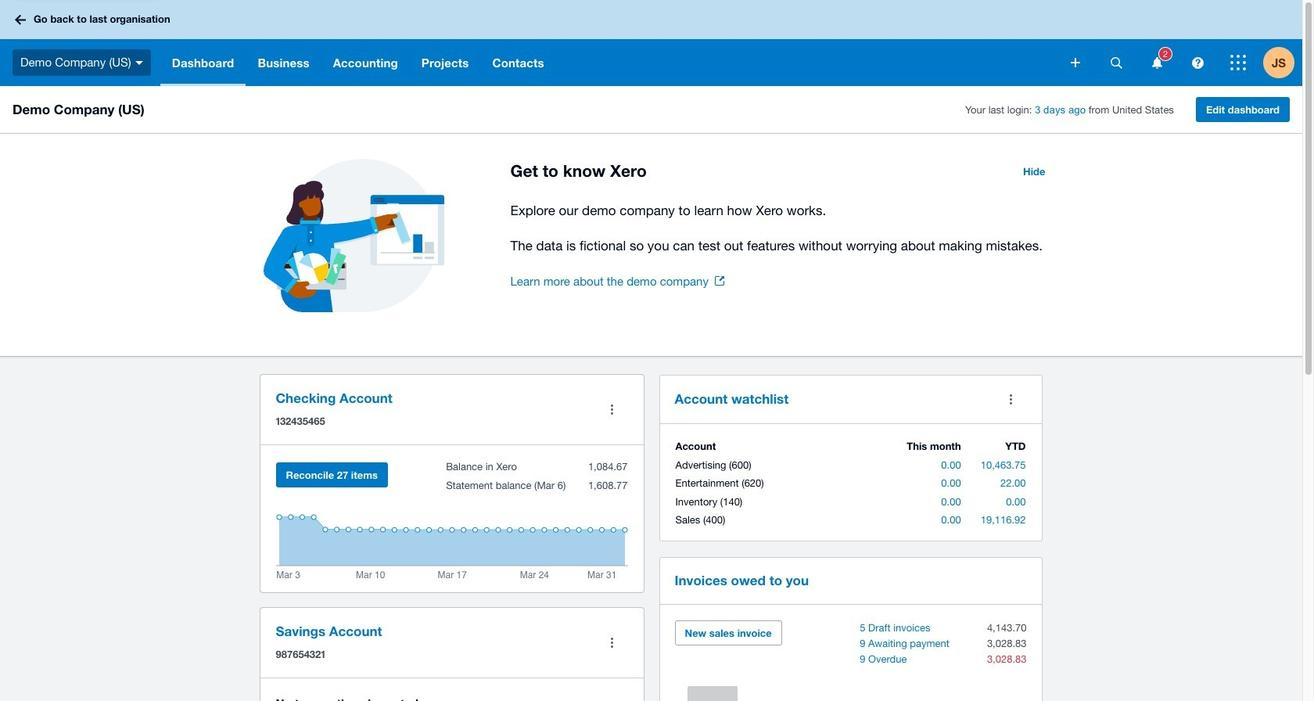 Task type: locate. For each thing, give the bounding box(es) containing it.
banner
[[0, 0, 1303, 86]]

0 horizontal spatial svg image
[[1111, 57, 1123, 68]]

1 horizontal spatial svg image
[[1153, 57, 1163, 68]]

3 svg image from the left
[[1192, 57, 1204, 68]]

2 horizontal spatial svg image
[[1192, 57, 1204, 68]]

svg image
[[1111, 57, 1123, 68], [1153, 57, 1163, 68], [1192, 57, 1204, 68]]

2 svg image from the left
[[1153, 57, 1163, 68]]

intro banner body element
[[511, 200, 1055, 257]]

svg image
[[15, 14, 26, 25], [1231, 55, 1247, 70], [1072, 58, 1081, 67], [135, 61, 143, 65]]



Task type: describe. For each thing, give the bounding box(es) containing it.
1 svg image from the left
[[1111, 57, 1123, 68]]

accounts watchlist options image
[[996, 384, 1027, 415]]

manage menu toggle image
[[597, 394, 628, 425]]



Task type: vqa. For each thing, say whether or not it's contained in the screenshot.
the leftmost svg icon
yes



